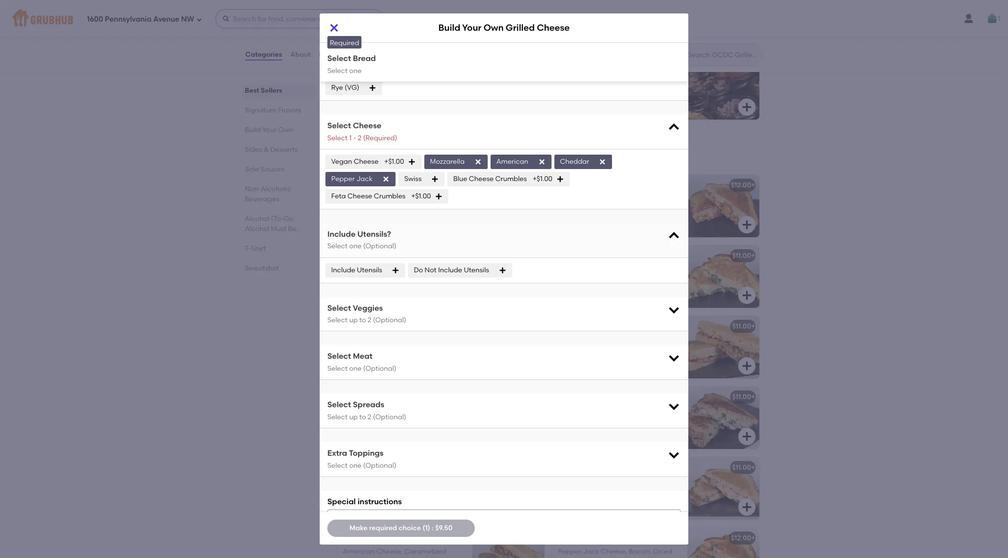 Task type: locate. For each thing, give the bounding box(es) containing it.
crumble,
[[558, 204, 588, 212]]

1 horizontal spatial crumbles
[[496, 175, 527, 183]]

mozzarella up pesto
[[558, 265, 593, 273]]

cheddar up cajun
[[558, 336, 587, 344]]

0 vertical spatial build
[[439, 22, 461, 33]]

select veggies select up to 2 (optional)
[[328, 303, 406, 324]]

nw
[[181, 15, 194, 23]]

2 horizontal spatial build
[[560, 88, 576, 96]]

1 button
[[987, 10, 1001, 27]]

1 vertical spatial truffle
[[629, 416, 649, 424]]

red
[[392, 416, 405, 424]]

1 vertical spatial bread
[[353, 54, 376, 63]]

1 horizontal spatial swiss
[[404, 175, 422, 183]]

t-
[[245, 244, 251, 253]]

dried
[[619, 487, 636, 495]]

pepper
[[331, 175, 355, 183], [558, 195, 582, 203], [604, 336, 627, 344], [558, 548, 582, 556]]

parmesan
[[609, 477, 642, 485]]

swiss inside swiss cheese, pastrami, sauekraut, mustard
[[343, 477, 360, 485]]

0 vertical spatial sauce
[[393, 285, 414, 293]]

jalapeno, up chees,
[[423, 336, 456, 344]]

bacon inside american cheese, diced tomato, bacon
[[343, 204, 364, 212]]

cheese, inside swiss cheese, pastrami, sauekraut, mustard
[[362, 477, 388, 485]]

+$1.00 down the flavors:
[[411, 192, 431, 200]]

2 horizontal spatial grilled
[[611, 88, 633, 96]]

celery, inside cheddar and blue cheese, buffalo crunch (diced carrot, celery, onion), ranch and hot sauce
[[415, 275, 436, 283]]

utensils up the '(diced'
[[357, 266, 382, 274]]

sauce,
[[576, 487, 598, 495]]

cheddar inside cheddar and pepper jack cheese, cajun crunch (bell pepper, celery, onion) remoulade
[[558, 336, 587, 344]]

american inside american cheese, caramelized onions, short rib, bell peppers
[[343, 548, 375, 556]]

2 inside select veggies select up to 2 (optional)
[[368, 316, 372, 324]]

bread up ordered
[[353, 30, 376, 39]]

mozzarella inside mozzarella cheese, spinach, basil, pesto
[[558, 265, 593, 273]]

utensils?
[[358, 230, 391, 239]]

0 vertical spatial $12.00 +
[[731, 181, 756, 189]]

swiss down the flavors:
[[404, 175, 422, 183]]

sauces
[[261, 165, 284, 173]]

0 vertical spatial grilled
[[506, 22, 535, 33]]

0 horizontal spatial crunch
[[343, 275, 367, 283]]

flavors:
[[411, 155, 432, 162]]

cheese inside signature flavors gcdc's famous signature flavors: available as a grilled cheese, patty melt, or mac & cheese bowl.
[[575, 155, 596, 162]]

onion)
[[558, 355, 579, 363]]

0 horizontal spatial herb
[[581, 393, 597, 401]]

1 horizontal spatial grilled
[[506, 22, 535, 33]]

diced inside american cheese, diced tomato, bacon
[[405, 195, 424, 203]]

sellers inside best sellers most ordered on grubhub
[[360, 32, 393, 44]]

cheesesteak image
[[473, 528, 545, 558]]

1 horizontal spatial hot
[[632, 557, 643, 558]]

1 $12.00 from the top
[[731, 181, 752, 189]]

1 vertical spatial to
[[360, 413, 366, 421]]

diced right 'bacon,'
[[654, 548, 673, 556]]

1 vertical spatial swiss
[[343, 477, 360, 485]]

grubhub
[[390, 46, 419, 54]]

american up feta cheese crumbles
[[365, 181, 397, 189]]

pepper inside pepper jack cheese, bacon, diced jalapeno, ranch, and hot sauce
[[558, 548, 582, 556]]

select
[[328, 30, 351, 39], [328, 43, 348, 51], [328, 54, 351, 63], [328, 67, 348, 75], [328, 121, 351, 130], [328, 134, 348, 142], [328, 242, 348, 250], [328, 303, 351, 313], [328, 316, 348, 324], [328, 352, 351, 361], [328, 365, 348, 373], [328, 400, 351, 409], [328, 413, 348, 421], [328, 461, 348, 470]]

(optional) inside select meat select one (optional)
[[363, 365, 397, 373]]

0 horizontal spatial &
[[264, 146, 269, 154]]

1 vertical spatial feta
[[381, 406, 396, 415]]

required
[[330, 39, 359, 47]]

signature for signature flavors gcdc's famous signature flavors: available as a grilled cheese, patty melt, or mac & cheese bowl.
[[335, 142, 385, 154]]

$11.00 for mozzarella, feta cheese, spinach, tomato, diced red onion
[[517, 393, 537, 401]]

reviews
[[319, 50, 346, 59]]

+$1.00 down melt,
[[533, 175, 553, 183]]

1 horizontal spatial 1
[[999, 14, 1001, 23]]

sauce down carrot,
[[393, 285, 414, 293]]

+ for mozzarella cheese, roasted mushrooms, spinach, truffle herb aioli
[[752, 393, 756, 401]]

+$1.00 for feta cheese crumbles
[[411, 192, 431, 200]]

(optional) down utensils?
[[363, 242, 397, 250]]

(optional) for select meat
[[363, 365, 397, 373]]

blue up carrot,
[[388, 265, 402, 273]]

1 horizontal spatial build
[[439, 22, 461, 33]]

cheddar right or
[[560, 157, 590, 166]]

swiss for swiss
[[404, 175, 422, 183]]

select meat select one (optional)
[[328, 352, 397, 373]]

spinach,
[[622, 265, 651, 273], [425, 406, 454, 415], [599, 416, 628, 424]]

0 vertical spatial bacon
[[343, 204, 364, 212]]

include for utensils?
[[328, 230, 356, 239]]

and up the '(diced'
[[374, 265, 387, 273]]

1 horizontal spatial feta
[[381, 406, 396, 415]]

(optional) down veggies
[[373, 316, 406, 324]]

0 horizontal spatial sellers
[[261, 86, 283, 95]]

include utensils
[[331, 266, 382, 274]]

1 horizontal spatial bacon
[[558, 534, 579, 542]]

include for utensils
[[331, 266, 355, 274]]

to inside select spreads select up to 2 (optional)
[[360, 413, 366, 421]]

0 vertical spatial bbq
[[343, 322, 358, 330]]

young american image
[[473, 175, 545, 237]]

2 down spreads
[[368, 413, 372, 421]]

4 select from the top
[[328, 67, 348, 75]]

include inside include utensils? select one (optional)
[[328, 230, 356, 239]]

pepper jack cheese, bacon, diced jalapeno, ranch, and hot sauce
[[558, 548, 673, 558]]

chorizo
[[629, 195, 654, 203]]

celery, right pepper,
[[648, 346, 669, 354]]

2 vertical spatial blue
[[388, 265, 402, 273]]

onion),
[[437, 275, 460, 283]]

2 to from the top
[[360, 413, 366, 421]]

2 vertical spatial your
[[262, 126, 277, 134]]

one up (vg)
[[349, 67, 362, 75]]

and up remoulade at the right bottom
[[589, 336, 602, 344]]

(optional) down toppings
[[363, 461, 397, 470]]

& right or
[[569, 155, 574, 162]]

cheese,
[[494, 155, 516, 162], [377, 195, 403, 203], [601, 195, 628, 203], [404, 265, 431, 273], [594, 265, 621, 273], [374, 336, 400, 344], [647, 336, 673, 344], [397, 406, 424, 415], [594, 406, 621, 415], [362, 477, 388, 485], [644, 477, 670, 485], [377, 548, 403, 556], [601, 548, 628, 556]]

flavors up the build your own 'tab'
[[278, 106, 301, 114]]

ordered
[[353, 46, 379, 54]]

(optional) for extra toppings
[[363, 461, 397, 470]]

to for spreads
[[360, 413, 366, 421]]

2 vertical spatial own
[[278, 126, 294, 134]]

3 select from the top
[[328, 54, 351, 63]]

(optional) down pork,
[[363, 365, 397, 373]]

pizza melt image
[[688, 457, 760, 520]]

$13.00 +
[[516, 534, 541, 542]]

14 select from the top
[[328, 461, 348, 470]]

2 horizontal spatial blue
[[454, 175, 468, 183]]

own
[[484, 22, 504, 33], [594, 88, 609, 96], [278, 126, 294, 134]]

about
[[290, 50, 311, 59]]

& inside tab
[[264, 146, 269, 154]]

basil, inside mozzarella cheese, spinach, basil, pesto
[[653, 265, 669, 273]]

0 horizontal spatial +$1.00
[[385, 157, 404, 166]]

4 one from the top
[[349, 365, 362, 373]]

flavors inside signature flavors gcdc's famous signature flavors: available as a grilled cheese, patty melt, or mac & cheese bowl.
[[387, 142, 424, 154]]

mozzarella for mozzarella cheese, spinach, basil, pesto
[[558, 265, 593, 273]]

jack up pico
[[583, 195, 600, 203]]

1 vertical spatial $9.50
[[435, 524, 453, 532]]

pesto
[[558, 275, 576, 283]]

0 vertical spatial hot
[[380, 285, 392, 293]]

crumbles for blue cheese crumbles
[[496, 175, 527, 183]]

popper
[[614, 534, 638, 542]]

+
[[577, 100, 581, 108], [537, 181, 541, 189], [752, 181, 756, 189], [537, 252, 541, 260], [752, 252, 756, 260], [752, 322, 756, 330], [537, 393, 541, 401], [752, 393, 756, 401], [752, 463, 756, 472], [537, 534, 541, 542], [752, 534, 756, 542]]

mozzarella inside mozzarella and parmesan cheese, pizza sauce, basil, dried oregano
[[558, 477, 593, 485]]

mac right pork,
[[382, 346, 397, 354]]

signature for signature flavors
[[245, 106, 277, 114]]

1 vertical spatial +$1.00
[[533, 175, 553, 183]]

1 vertical spatial $12.00
[[731, 534, 752, 542]]

pepper inside cheddar and pepper jack cheese, cajun crunch (bell pepper, celery, onion) remoulade
[[604, 336, 627, 344]]

tomato,
[[425, 195, 452, 203], [343, 416, 370, 424]]

american up onions, at the left bottom of page
[[343, 548, 375, 556]]

flavors inside tab
[[278, 106, 301, 114]]

0 horizontal spatial utensils
[[357, 266, 382, 274]]

to for veggies
[[360, 316, 366, 324]]

on
[[380, 46, 388, 54]]

up down spreads
[[349, 413, 358, 421]]

1 vertical spatial up
[[349, 413, 358, 421]]

mac right or
[[556, 155, 568, 162]]

1 vertical spatial $12.00 +
[[731, 534, 756, 542]]

pepper inside pepper jack cheese, chorizo crumble, pico de gallo, avocado crema
[[558, 195, 582, 203]]

signature left the flavors:
[[383, 155, 410, 162]]

to down spreads
[[360, 413, 366, 421]]

+ for cheddar and blue cheese, buffalo crunch (diced carrot, celery, onion), ranch and hot sauce
[[537, 252, 541, 260]]

0 vertical spatial jalapeno,
[[423, 336, 456, 344]]

hot
[[380, 285, 392, 293], [632, 557, 643, 558]]

to inside select veggies select up to 2 (optional)
[[360, 316, 366, 324]]

cheddar for cheddar and pepper jack cheese, cajun crunch (bell pepper, celery, onion) remoulade
[[558, 336, 587, 344]]

0 horizontal spatial jalapeno,
[[423, 336, 456, 344]]

best inside best sellers 'tab'
[[245, 86, 259, 95]]

signature down best sellers
[[245, 106, 277, 114]]

jack up feta cheese crumbles
[[357, 175, 373, 183]]

signature flavors tab
[[245, 105, 312, 115]]

7 select from the top
[[328, 242, 348, 250]]

mozzarella up pizza
[[558, 477, 593, 485]]

include up ranch
[[331, 266, 355, 274]]

1 select bread select one from the top
[[328, 30, 376, 51]]

0 vertical spatial flavors
[[278, 106, 301, 114]]

signature inside signature flavors tab
[[245, 106, 277, 114]]

jack
[[357, 175, 373, 183], [583, 195, 600, 203], [629, 336, 645, 344], [583, 548, 600, 556]]

1 horizontal spatial utensils
[[464, 266, 489, 274]]

1 $12.00 + from the top
[[731, 181, 756, 189]]

mac inside cheddar cheese, diced jalapeno, pulled pork, mac and chees, bbq sauce
[[382, 346, 397, 354]]

diced up chees,
[[402, 336, 421, 344]]

1 vertical spatial your
[[578, 88, 592, 96]]

one inside extra toppings select one (optional)
[[349, 461, 362, 470]]

hot down 'bacon,'
[[632, 557, 643, 558]]

svg image inside 1 button
[[987, 13, 999, 24]]

2 vertical spatial spinach,
[[599, 416, 628, 424]]

+ for american cheese, diced tomato, bacon
[[537, 181, 541, 189]]

mozzarella inside mozzarella cheese, roasted mushrooms, spinach, truffle herb aioli
[[558, 406, 593, 415]]

jack up pepper,
[[629, 336, 645, 344]]

blue down 'as'
[[454, 175, 468, 183]]

jack up ranch,
[[583, 548, 600, 556]]

0 horizontal spatial your
[[262, 126, 277, 134]]

0 horizontal spatial grilled
[[474, 155, 492, 162]]

feta down the young
[[331, 192, 346, 200]]

to down veggies
[[360, 316, 366, 324]]

0 horizontal spatial crumbles
[[374, 192, 406, 200]]

one up buffalo blue on the left top of the page
[[349, 242, 362, 250]]

bacon left "jalapeno"
[[558, 534, 579, 542]]

0 horizontal spatial own
[[278, 126, 294, 134]]

pepper up (bell on the bottom
[[604, 336, 627, 344]]

and down 'bacon,'
[[617, 557, 630, 558]]

hot down the '(diced'
[[380, 285, 392, 293]]

pastrami,
[[390, 477, 421, 485]]

1 horizontal spatial celery,
[[648, 346, 669, 354]]

1 horizontal spatial mac
[[556, 155, 568, 162]]

Search GCDC Grilled Cheese Bar search field
[[687, 50, 760, 60]]

1 vertical spatial 2
[[368, 316, 372, 324]]

buffalo up include utensils
[[343, 252, 367, 260]]

1 vertical spatial spinach,
[[425, 406, 454, 415]]

1 vertical spatial jalapeno,
[[558, 557, 591, 558]]

0 vertical spatial sellers
[[360, 32, 393, 44]]

one inside select meat select one (optional)
[[349, 365, 362, 373]]

bbq right chees,
[[437, 346, 451, 354]]

best inside best sellers most ordered on grubhub
[[335, 32, 357, 44]]

3 one from the top
[[349, 242, 362, 250]]

1 horizontal spatial &
[[569, 155, 574, 162]]

pepper for pepper jack cheese, bacon, diced jalapeno, ranch, and hot sauce
[[558, 548, 582, 556]]

cheese, inside cheddar and pepper jack cheese, cajun crunch (bell pepper, celery, onion) remoulade
[[647, 336, 673, 344]]

9 select from the top
[[328, 316, 348, 324]]

0 vertical spatial 1
[[999, 14, 1001, 23]]

mozzarella up mushrooms,
[[558, 406, 593, 415]]

1 vertical spatial sauce
[[343, 355, 364, 363]]

bacon down feta cheese crumbles
[[343, 204, 364, 212]]

0 horizontal spatial bacon
[[343, 204, 364, 212]]

1 horizontal spatial flavors
[[387, 142, 424, 154]]

mediterranean image
[[473, 387, 545, 449]]

non-alcoholic beverages
[[245, 185, 291, 203]]

one down meat
[[349, 365, 362, 373]]

cheddar cheese, diced jalapeno, pulled pork, mac and chees, bbq sauce
[[343, 336, 456, 363]]

buffalo blue
[[343, 252, 383, 260]]

cheese, inside mozzarella, feta cheese, spinach, tomato, diced red onion
[[397, 406, 424, 415]]

2 vertical spatial 2
[[368, 413, 372, 421]]

sellers up on
[[360, 32, 393, 44]]

vegan cheese
[[331, 157, 379, 166]]

utensils right not
[[464, 266, 489, 274]]

pizza
[[558, 487, 575, 495]]

available
[[434, 155, 459, 162]]

mozzarella for mozzarella cheese, roasted mushrooms, spinach, truffle herb aioli
[[558, 406, 593, 415]]

$11.00 for mozzarella cheese, roasted mushrooms, spinach, truffle herb aioli
[[733, 393, 752, 401]]

celery, down not
[[415, 275, 436, 283]]

(optional) inside include utensils? select one (optional)
[[363, 242, 397, 250]]

diced inside pepper jack cheese, bacon, diced jalapeno, ranch, and hot sauce
[[654, 548, 673, 556]]

flavors up the flavors:
[[387, 142, 424, 154]]

mac
[[556, 155, 568, 162], [382, 346, 397, 354]]

5 one from the top
[[349, 461, 362, 470]]

0 vertical spatial celery,
[[415, 275, 436, 283]]

young
[[343, 181, 363, 189]]

1 horizontal spatial herb
[[651, 416, 667, 424]]

0 horizontal spatial celery,
[[415, 275, 436, 283]]

2 $12.00 + from the top
[[731, 534, 756, 542]]

build inside 'tab'
[[245, 126, 261, 134]]

0 vertical spatial select bread select one
[[328, 30, 376, 51]]

1 vertical spatial herb
[[651, 416, 667, 424]]

0 horizontal spatial tomato,
[[343, 416, 370, 424]]

bbq
[[343, 322, 358, 330], [437, 346, 451, 354]]

2 inside select spreads select up to 2 (optional)
[[368, 413, 372, 421]]

jack for pepper jack cheese, chorizo crumble, pico de gallo, avocado crema
[[583, 195, 600, 203]]

swiss for swiss cheese, pastrami, sauekraut, mustard
[[343, 477, 360, 485]]

8 select from the top
[[328, 303, 351, 313]]

sellers inside 'tab'
[[261, 86, 283, 95]]

0 vertical spatial truffle
[[558, 393, 579, 401]]

crumbles down patty on the top of page
[[496, 175, 527, 183]]

2 vertical spatial grilled
[[474, 155, 492, 162]]

vegan
[[331, 157, 352, 166]]

best for best sellers
[[245, 86, 259, 95]]

0 vertical spatial your
[[462, 22, 482, 33]]

0 vertical spatial blue
[[454, 175, 468, 183]]

cheese, inside cheddar cheese, diced jalapeno, pulled pork, mac and chees, bbq sauce
[[374, 336, 400, 344]]

build your own grilled cheese
[[439, 22, 570, 33], [560, 88, 659, 96]]

0 vertical spatial &
[[264, 146, 269, 154]]

(optional) inside extra toppings select one (optional)
[[363, 461, 397, 470]]

1
[[999, 14, 1001, 23], [349, 134, 352, 142]]

american left melt,
[[497, 157, 529, 166]]

and inside pepper jack cheese, bacon, diced jalapeno, ranch, and hot sauce
[[617, 557, 630, 558]]

0 vertical spatial 2
[[358, 134, 362, 142]]

diced inside mozzarella, feta cheese, spinach, tomato, diced red onion
[[371, 416, 390, 424]]

jack inside pepper jack cheese, bacon, diced jalapeno, ranch, and hot sauce
[[583, 548, 600, 556]]

bbq up pulled
[[343, 322, 358, 330]]

1 to from the top
[[360, 316, 366, 324]]

up inside select spreads select up to 2 (optional)
[[349, 413, 358, 421]]

0 vertical spatial buffalo
[[343, 252, 367, 260]]

+$1.00 for vegan cheese
[[385, 157, 404, 166]]

signature up vegan cheese
[[335, 142, 385, 154]]

+ for pepper jack cheese, bacon, diced jalapeno, ranch, and hot sauce
[[752, 534, 756, 542]]

0 horizontal spatial best
[[245, 86, 259, 95]]

$12.00 for pepper jack cheese, bacon, diced jalapeno, ranch, and hot sauce
[[731, 534, 752, 542]]

t-shirt
[[245, 244, 266, 253]]

1 vertical spatial tomato,
[[343, 416, 370, 424]]

cheese, inside signature flavors gcdc's famous signature flavors: available as a grilled cheese, patty melt, or mac & cheese bowl.
[[494, 155, 516, 162]]

up
[[349, 316, 358, 324], [349, 413, 358, 421]]

rye (vg)
[[331, 84, 360, 92]]

2 up from the top
[[349, 413, 358, 421]]

and left chees,
[[398, 346, 411, 354]]

5 select from the top
[[328, 121, 351, 130]]

jalapeno, left ranch,
[[558, 557, 591, 558]]

tomato, down available at the top of page
[[425, 195, 452, 203]]

american down the young
[[343, 195, 375, 203]]

up inside select veggies select up to 2 (optional)
[[349, 316, 358, 324]]

up down veggies
[[349, 316, 358, 324]]

1 vertical spatial &
[[569, 155, 574, 162]]

diced down the flavors:
[[405, 195, 424, 203]]

svg image
[[987, 13, 999, 24], [196, 17, 202, 22], [329, 22, 340, 34], [369, 84, 377, 92], [668, 121, 681, 134], [431, 175, 439, 183], [668, 229, 681, 242], [526, 290, 538, 301], [742, 290, 753, 301], [668, 303, 681, 316], [742, 360, 753, 372], [668, 400, 681, 413], [668, 448, 681, 462], [526, 501, 538, 513]]

best up most
[[335, 32, 357, 44]]

crunch up remoulade at the right bottom
[[579, 346, 604, 354]]

one down toppings
[[349, 461, 362, 470]]

mozzarella cheese, roasted mushrooms, spinach, truffle herb aioli
[[558, 406, 667, 434]]

sauce down pulled
[[343, 355, 364, 363]]

0 vertical spatial herb
[[581, 393, 597, 401]]

0 vertical spatial $9.50
[[560, 100, 577, 108]]

jack for pepper jack cheese, bacon, diced jalapeno, ranch, and hot sauce
[[583, 548, 600, 556]]

0 horizontal spatial mac
[[382, 346, 397, 354]]

$12.00
[[731, 181, 752, 189], [731, 534, 752, 542]]

sellers up signature flavors
[[261, 86, 283, 95]]

sauce down 'bacon,'
[[645, 557, 666, 558]]

categories
[[245, 50, 282, 59]]

tomato, down the mozzarella,
[[343, 416, 370, 424]]

american for american cheese, caramelized onions, short rib, bell peppers
[[343, 548, 375, 556]]

swiss up mustard
[[343, 477, 360, 485]]

2 vertical spatial build
[[245, 126, 261, 134]]

& right sides
[[264, 146, 269, 154]]

1 vertical spatial grilled
[[611, 88, 633, 96]]

mozzarella cheese, spinach, basil, pesto
[[558, 265, 669, 283]]

one right reviews
[[349, 43, 362, 51]]

truffle down roasted
[[629, 416, 649, 424]]

2
[[358, 134, 362, 142], [368, 316, 372, 324], [368, 413, 372, 421]]

+ for american cheese, caramelized onions, short rib, bell peppers
[[537, 534, 541, 542]]

your
[[462, 22, 482, 33], [578, 88, 592, 96], [262, 126, 277, 134]]

cheddar up pulled
[[343, 336, 372, 344]]

main navigation navigation
[[0, 0, 1009, 37]]

0 horizontal spatial buffalo
[[343, 252, 367, 260]]

cheddar for cheddar and blue cheese, buffalo crunch (diced carrot, celery, onion), ranch and hot sauce
[[343, 265, 372, 273]]

svg image
[[222, 15, 230, 23], [742, 102, 753, 113], [408, 158, 416, 166], [475, 158, 482, 166], [538, 158, 546, 166], [599, 158, 607, 166], [382, 175, 390, 183], [557, 175, 564, 183], [435, 193, 443, 200], [526, 219, 538, 230], [742, 219, 753, 230], [392, 266, 400, 274], [499, 266, 507, 274], [668, 351, 681, 365], [742, 431, 753, 442], [742, 501, 753, 513]]

and up sauce,
[[594, 477, 607, 485]]

1 vertical spatial bacon
[[558, 534, 579, 542]]

tab
[[245, 214, 312, 234]]

pulled
[[343, 346, 363, 354]]

buffalo up onion),
[[432, 265, 455, 273]]

a
[[469, 155, 472, 162]]

feta up red
[[381, 406, 396, 415]]

young american
[[343, 181, 397, 189]]

cheddar inside cheddar cheese, diced jalapeno, pulled pork, mac and chees, bbq sauce
[[343, 336, 372, 344]]

cheddar down buffalo blue on the left top of the page
[[343, 265, 372, 273]]

remoulade
[[580, 355, 618, 363]]

1 horizontal spatial best
[[335, 32, 357, 44]]

$11.00 for american cheese, diced tomato, bacon
[[517, 181, 537, 189]]

0 vertical spatial swiss
[[404, 175, 422, 183]]

1 horizontal spatial own
[[484, 22, 504, 33]]

0 horizontal spatial basil,
[[600, 487, 617, 495]]

pepper up "crumble,"
[[558, 195, 582, 203]]

non-
[[245, 185, 261, 193]]

2 horizontal spatial sauce
[[645, 557, 666, 558]]

truffle up mushrooms,
[[558, 393, 579, 401]]

cheese, inside american cheese, caramelized onions, short rib, bell peppers
[[377, 548, 403, 556]]

1 horizontal spatial jalapeno,
[[558, 557, 591, 558]]

+$1.00 right 'famous'
[[385, 157, 404, 166]]

(optional) down spreads
[[373, 413, 406, 421]]

$11.00
[[517, 181, 537, 189], [517, 252, 537, 260], [733, 252, 752, 260], [733, 322, 752, 330], [517, 393, 537, 401], [733, 393, 752, 401], [733, 463, 752, 472]]

reuben image
[[473, 457, 545, 520]]

buffalo blue image
[[473, 245, 545, 308]]

cheddar inside cheddar and blue cheese, buffalo crunch (diced carrot, celery, onion), ranch and hot sauce
[[343, 265, 372, 273]]

cheddar and pepper jack cheese, cajun crunch (bell pepper, celery, onion) remoulade
[[558, 336, 673, 363]]

most
[[335, 46, 351, 54]]

0 horizontal spatial 1
[[349, 134, 352, 142]]

carrot,
[[391, 275, 413, 283]]

$12.00 + for pepper jack cheese, bacon, diced jalapeno, ranch, and hot sauce
[[731, 534, 756, 542]]

include up buffalo blue on the left top of the page
[[328, 230, 356, 239]]

2 inside select cheese select 1 - 2 (required)
[[358, 134, 362, 142]]

1 vertical spatial mac
[[382, 346, 397, 354]]

crumbles down young american
[[374, 192, 406, 200]]

2 right -
[[358, 134, 362, 142]]

cheddar for cheddar
[[560, 157, 590, 166]]

blue down include utensils? select one (optional) in the left top of the page
[[368, 252, 383, 260]]

0 vertical spatial feta
[[331, 192, 346, 200]]

cheese, inside pepper jack cheese, chorizo crumble, pico de gallo, avocado crema
[[601, 195, 628, 203]]

include utensils? select one (optional)
[[328, 230, 397, 250]]

1 horizontal spatial sellers
[[360, 32, 393, 44]]

cup
[[390, 88, 403, 96]]

best up signature flavors
[[245, 86, 259, 95]]

$11.00 + for mozzarella cheese, roasted mushrooms, spinach, truffle herb aioli
[[733, 393, 756, 401]]

2 down veggies
[[368, 316, 372, 324]]

$11.00 for cheddar and blue cheese, buffalo crunch (diced carrot, celery, onion), ranch and hot sauce
[[517, 252, 537, 260]]

0 horizontal spatial flavors
[[278, 106, 301, 114]]

pennsylvania
[[105, 15, 152, 23]]

(optional) inside select spreads select up to 2 (optional)
[[373, 413, 406, 421]]

best
[[335, 32, 357, 44], [245, 86, 259, 95]]

cheese
[[537, 22, 570, 33], [634, 88, 659, 96], [353, 121, 382, 130], [575, 155, 596, 162], [354, 157, 379, 166], [469, 175, 494, 183], [348, 192, 372, 200]]

flavors for signature flavors
[[278, 106, 301, 114]]

bread up free
[[353, 54, 376, 63]]

one
[[349, 43, 362, 51], [349, 67, 362, 75], [349, 242, 362, 250], [349, 365, 362, 373], [349, 461, 362, 470]]

crumbles for feta cheese crumbles
[[374, 192, 406, 200]]

1 vertical spatial signature
[[335, 142, 385, 154]]

pepper down the vegan
[[331, 175, 355, 183]]

2 for cheese
[[358, 134, 362, 142]]

1 up from the top
[[349, 316, 358, 324]]

sellers for best sellers
[[261, 86, 283, 95]]

1 horizontal spatial crunch
[[579, 346, 604, 354]]

jack inside pepper jack cheese, chorizo crumble, pico de gallo, avocado crema
[[583, 195, 600, 203]]

bell
[[402, 557, 413, 558]]

grilled inside signature flavors gcdc's famous signature flavors: available as a grilled cheese, patty melt, or mac & cheese bowl.
[[474, 155, 492, 162]]

signature flavors
[[245, 106, 301, 114]]

as
[[461, 155, 467, 162]]

mozzarella left a
[[430, 157, 465, 166]]

american inside american cheese, diced tomato, bacon
[[343, 195, 375, 203]]

crunch down include utensils
[[343, 275, 367, 283]]

and inside cheddar and pepper jack cheese, cajun crunch (bell pepper, celery, onion) remoulade
[[589, 336, 602, 344]]

$12.00 +
[[731, 181, 756, 189], [731, 534, 756, 542]]

0 horizontal spatial hot
[[380, 285, 392, 293]]

diced left red
[[371, 416, 390, 424]]

2 $12.00 from the top
[[731, 534, 752, 542]]

+$1.00 for blue cheese crumbles
[[533, 175, 553, 183]]

1 vertical spatial bbq
[[437, 346, 451, 354]]

pepper down "jalapeno"
[[558, 548, 582, 556]]

do
[[414, 266, 423, 274]]

select cheese select 1 - 2 (required)
[[328, 121, 397, 142]]

crunch
[[343, 275, 367, 283], [579, 346, 604, 354]]

cheese, inside cheddar and blue cheese, buffalo crunch (diced carrot, celery, onion), ranch and hot sauce
[[404, 265, 431, 273]]



Task type: describe. For each thing, give the bounding box(es) containing it.
and inside mozzarella and parmesan cheese, pizza sauce, basil, dried oregano
[[594, 477, 607, 485]]

sauce inside pepper jack cheese, bacon, diced jalapeno, ranch, and hot sauce
[[645, 557, 666, 558]]

desserts
[[271, 146, 298, 154]]

make required choice (1) : $9.50
[[350, 524, 453, 532]]

spinach, inside mozzarella, feta cheese, spinach, tomato, diced red onion
[[425, 406, 454, 415]]

green goddess image
[[688, 245, 760, 308]]

american cheese, caramelized onions, short rib, bell peppers
[[343, 548, 447, 558]]

cheese, inside pepper jack cheese, bacon, diced jalapeno, ranch, and hot sauce
[[601, 548, 628, 556]]

6 select from the top
[[328, 134, 348, 142]]

1 vertical spatial build your own grilled cheese
[[560, 88, 659, 96]]

(vg)
[[345, 84, 360, 92]]

truffle herb
[[558, 393, 597, 401]]

bowl.
[[598, 155, 612, 162]]

sweatshirt
[[245, 264, 279, 272]]

soup
[[371, 88, 388, 96]]

jack for pepper jack
[[357, 175, 373, 183]]

pepper,
[[621, 346, 646, 354]]

categories button
[[245, 37, 283, 72]]

sauekraut,
[[423, 477, 458, 485]]

+ for pepper jack cheese, chorizo crumble, pico de gallo, avocado crema
[[752, 181, 756, 189]]

mozzarella and parmesan cheese, pizza sauce, basil, dried oregano
[[558, 477, 670, 495]]

(1)
[[423, 524, 430, 532]]

$11.00 for cheddar and pepper jack cheese, cajun crunch (bell pepper, celery, onion) remoulade
[[733, 322, 752, 330]]

+ for cheddar and pepper jack cheese, cajun crunch (bell pepper, celery, onion) remoulade
[[752, 322, 756, 330]]

mozzarella,
[[343, 406, 379, 415]]

truffle herb image
[[688, 387, 760, 449]]

sides
[[245, 146, 262, 154]]

and inside cheddar cheese, diced jalapeno, pulled pork, mac and chees, bbq sauce
[[398, 346, 411, 354]]

$11.00 + for cheddar and blue cheese, buffalo crunch (diced carrot, celery, onion), ranch and hot sauce
[[517, 252, 541, 260]]

alcoholic
[[261, 185, 291, 193]]

american cheese, diced tomato, bacon
[[343, 195, 452, 212]]

cheese, inside mozzarella cheese, spinach, basil, pesto
[[594, 265, 621, 273]]

own inside the build your own 'tab'
[[278, 126, 294, 134]]

up for spreads
[[349, 413, 358, 421]]

avocado
[[637, 204, 666, 212]]

bacon,
[[629, 548, 652, 556]]

0 vertical spatial build your own grilled cheese
[[439, 22, 570, 33]]

spinach, inside mozzarella cheese, spinach, basil, pesto
[[622, 265, 651, 273]]

southwest image
[[688, 175, 760, 237]]

jalapeno
[[581, 534, 613, 542]]

sides & desserts
[[245, 146, 298, 154]]

blue cheese crumbles
[[454, 175, 527, 183]]

cajun image
[[688, 316, 760, 378]]

short
[[369, 557, 386, 558]]

1 inside select cheese select 1 - 2 (required)
[[349, 134, 352, 142]]

build your own tab
[[245, 125, 312, 135]]

2 vertical spatial signature
[[383, 155, 410, 162]]

$11.00 + for mozzarella, feta cheese, spinach, tomato, diced red onion
[[517, 393, 541, 401]]

jack inside cheddar and pepper jack cheese, cajun crunch (bell pepper, celery, onion) remoulade
[[629, 336, 645, 344]]

svg image inside main navigation navigation
[[222, 15, 230, 23]]

veggies
[[353, 303, 383, 313]]

side sauces
[[245, 165, 284, 173]]

extra toppings select one (optional)
[[328, 449, 397, 470]]

crunch inside cheddar and pepper jack cheese, cajun crunch (bell pepper, celery, onion) remoulade
[[579, 346, 604, 354]]

choice
[[399, 524, 421, 532]]

$11.00 for mozzarella cheese, spinach, basil, pesto
[[733, 252, 752, 260]]

mac inside signature flavors gcdc's famous signature flavors: available as a grilled cheese, patty melt, or mac & cheese bowl.
[[556, 155, 568, 162]]

1600 pennsylvania avenue nw
[[87, 15, 194, 23]]

best sellers
[[245, 86, 283, 95]]

select inside include utensils? select one (optional)
[[328, 242, 348, 250]]

cheese, inside mozzarella and parmesan cheese, pizza sauce, basil, dried oregano
[[644, 477, 670, 485]]

gluten-
[[331, 66, 356, 74]]

gluten-free (contains milk)
[[331, 66, 420, 74]]

$11.00 + for mozzarella cheese, spinach, basil, pesto
[[733, 252, 756, 260]]

mushrooms,
[[558, 416, 597, 424]]

bbq image
[[473, 316, 545, 378]]

cheese, inside american cheese, diced tomato, bacon
[[377, 195, 403, 203]]

& inside signature flavors gcdc's famous signature flavors: available as a grilled cheese, patty melt, or mac & cheese bowl.
[[569, 155, 574, 162]]

flavors for signature flavors gcdc's famous signature flavors: available as a grilled cheese, patty melt, or mac & cheese bowl.
[[387, 142, 424, 154]]

cheese, inside mozzarella cheese, roasted mushrooms, spinach, truffle herb aioli
[[594, 406, 621, 415]]

special
[[328, 497, 356, 506]]

sellers for best sellers most ordered on grubhub
[[360, 32, 393, 44]]

mozzarella, feta cheese, spinach, tomato, diced red onion
[[343, 406, 454, 424]]

+ for mozzarella cheese, spinach, basil, pesto
[[752, 252, 756, 260]]

mozzarella for mozzarella
[[430, 157, 465, 166]]

include up onion),
[[438, 266, 462, 274]]

swiss cheese, pastrami, sauekraut, mustard
[[343, 477, 458, 495]]

about button
[[290, 37, 311, 72]]

2 utensils from the left
[[464, 266, 489, 274]]

13 select from the top
[[328, 413, 348, 421]]

truffle inside mozzarella cheese, roasted mushrooms, spinach, truffle herb aioli
[[629, 416, 649, 424]]

de
[[606, 204, 615, 212]]

your inside 'tab'
[[262, 126, 277, 134]]

1 vertical spatial build
[[560, 88, 576, 96]]

1 select from the top
[[328, 30, 351, 39]]

and down the '(diced'
[[366, 285, 379, 293]]

2 select bread select one from the top
[[328, 54, 376, 75]]

1 utensils from the left
[[357, 266, 382, 274]]

hot inside pepper jack cheese, bacon, diced jalapeno, ranch, and hot sauce
[[632, 557, 643, 558]]

1 one from the top
[[349, 43, 362, 51]]

$12.00 + for pepper jack cheese, chorizo crumble, pico de gallo, avocado crema
[[731, 181, 756, 189]]

crunch inside cheddar and blue cheese, buffalo crunch (diced carrot, celery, onion), ranch and hot sauce
[[343, 275, 367, 283]]

select spreads select up to 2 (optional)
[[328, 400, 406, 421]]

sides & desserts tab
[[245, 145, 312, 155]]

(optional) inside select veggies select up to 2 (optional)
[[373, 316, 406, 324]]

2 select from the top
[[328, 43, 348, 51]]

pico
[[590, 204, 604, 212]]

tomato, inside mozzarella, feta cheese, spinach, tomato, diced red onion
[[343, 416, 370, 424]]

build your own
[[245, 126, 294, 134]]

0 horizontal spatial truffle
[[558, 393, 579, 401]]

required
[[369, 524, 397, 532]]

jalapeno, inside pepper jack cheese, bacon, diced jalapeno, ranch, and hot sauce
[[558, 557, 591, 558]]

diced inside cheddar cheese, diced jalapeno, pulled pork, mac and chees, bbq sauce
[[402, 336, 421, 344]]

1 horizontal spatial $9.50
[[560, 100, 577, 108]]

cheddar and blue cheese, buffalo crunch (diced carrot, celery, onion), ranch and hot sauce
[[343, 265, 460, 293]]

not
[[425, 266, 437, 274]]

patty
[[518, 155, 532, 162]]

chees,
[[413, 346, 435, 354]]

tomato soup cup $4.00
[[344, 88, 403, 108]]

best for best sellers most ordered on grubhub
[[335, 32, 357, 44]]

crema
[[558, 214, 581, 222]]

$11.00 + for american cheese, diced tomato, bacon
[[517, 181, 541, 189]]

1 vertical spatial blue
[[368, 252, 383, 260]]

$9.50 +
[[560, 100, 581, 108]]

pepper for pepper jack cheese, chorizo crumble, pico de gallo, avocado crema
[[558, 195, 582, 203]]

green goddess
[[558, 252, 609, 260]]

11 select from the top
[[328, 365, 348, 373]]

12 select from the top
[[328, 400, 351, 409]]

2 for veggies
[[368, 316, 372, 324]]

onion
[[406, 416, 426, 424]]

hot inside cheddar and blue cheese, buffalo crunch (diced carrot, celery, onion), ranch and hot sauce
[[380, 285, 392, 293]]

2 one from the top
[[349, 67, 362, 75]]

2 bread from the top
[[353, 54, 376, 63]]

or
[[549, 155, 554, 162]]

sweatshirt tab
[[245, 263, 312, 273]]

side sauces tab
[[245, 164, 312, 174]]

instructions
[[358, 497, 402, 506]]

cajun
[[558, 346, 578, 354]]

(optional) for include utensils?
[[363, 242, 397, 250]]

gcdc's
[[335, 155, 358, 162]]

best sellers tab
[[245, 85, 312, 96]]

spinach, inside mozzarella cheese, roasted mushrooms, spinach, truffle herb aioli
[[599, 416, 628, 424]]

t-shirt tab
[[245, 244, 312, 254]]

herb inside mozzarella cheese, roasted mushrooms, spinach, truffle herb aioli
[[651, 416, 667, 424]]

non-alcoholic beverages tab
[[245, 184, 312, 204]]

pepper for pepper jack
[[331, 175, 355, 183]]

(diced
[[369, 275, 390, 283]]

1 vertical spatial own
[[594, 88, 609, 96]]

avenue
[[153, 15, 180, 23]]

feta inside mozzarella, feta cheese, spinach, tomato, diced red onion
[[381, 406, 396, 415]]

sauce inside cheddar cheese, diced jalapeno, pulled pork, mac and chees, bbq sauce
[[343, 355, 364, 363]]

cheese inside select cheese select 1 - 2 (required)
[[353, 121, 382, 130]]

10 select from the top
[[328, 352, 351, 361]]

mozzarella for mozzarella and parmesan cheese, pizza sauce, basil, dried oregano
[[558, 477, 593, 485]]

jalapeno, inside cheddar cheese, diced jalapeno, pulled pork, mac and chees, bbq sauce
[[423, 336, 456, 344]]

1 bread from the top
[[353, 30, 376, 39]]

bbq inside cheddar cheese, diced jalapeno, pulled pork, mac and chees, bbq sauce
[[437, 346, 451, 354]]

$11.00 + for cheddar and pepper jack cheese, cajun crunch (bell pepper, celery, onion) remoulade
[[733, 322, 756, 330]]

blue inside cheddar and blue cheese, buffalo crunch (diced carrot, celery, onion), ranch and hot sauce
[[388, 265, 402, 273]]

buffalo inside cheddar and blue cheese, buffalo crunch (diced carrot, celery, onion), ranch and hot sauce
[[432, 265, 455, 273]]

celery, inside cheddar and pepper jack cheese, cajun crunch (bell pepper, celery, onion) remoulade
[[648, 346, 669, 354]]

best sellers most ordered on grubhub
[[335, 32, 419, 54]]

goddess
[[580, 252, 609, 260]]

(contains
[[372, 66, 404, 74]]

1 inside button
[[999, 14, 1001, 23]]

0 vertical spatial own
[[484, 22, 504, 33]]

bacon jalapeno popper image
[[688, 528, 760, 558]]

oregano
[[638, 487, 667, 495]]

select inside extra toppings select one (optional)
[[328, 461, 348, 470]]

$4.00
[[344, 100, 362, 108]]

famous
[[359, 155, 381, 162]]

+ for mozzarella, feta cheese, spinach, tomato, diced red onion
[[537, 393, 541, 401]]

reuben
[[343, 463, 368, 472]]

american for american
[[497, 157, 529, 166]]

american for american cheese, diced tomato, bacon
[[343, 195, 375, 203]]

signature flavors gcdc's famous signature flavors: available as a grilled cheese, patty melt, or mac & cheese bowl.
[[335, 142, 612, 162]]

cheddar for cheddar cheese, diced jalapeno, pulled pork, mac and chees, bbq sauce
[[343, 336, 372, 344]]

mediterranean
[[343, 393, 392, 401]]

0 horizontal spatial bbq
[[343, 322, 358, 330]]

up for veggies
[[349, 316, 358, 324]]

gallo,
[[616, 204, 635, 212]]

one inside include utensils? select one (optional)
[[349, 242, 362, 250]]

$12.00 for pepper jack cheese, chorizo crumble, pico de gallo, avocado crema
[[731, 181, 752, 189]]

tomato, inside american cheese, diced tomato, bacon
[[425, 195, 452, 203]]

basil, inside mozzarella and parmesan cheese, pizza sauce, basil, dried oregano
[[600, 487, 617, 495]]

southwest
[[558, 181, 593, 189]]

2 for spreads
[[368, 413, 372, 421]]

:
[[432, 524, 434, 532]]

sauce inside cheddar and blue cheese, buffalo crunch (diced carrot, celery, onion), ranch and hot sauce
[[393, 285, 414, 293]]

extra
[[328, 449, 347, 458]]

bacon jalapeno popper
[[558, 534, 638, 542]]

pepper jack
[[331, 175, 373, 183]]

ranch,
[[593, 557, 615, 558]]



Task type: vqa. For each thing, say whether or not it's contained in the screenshot.


